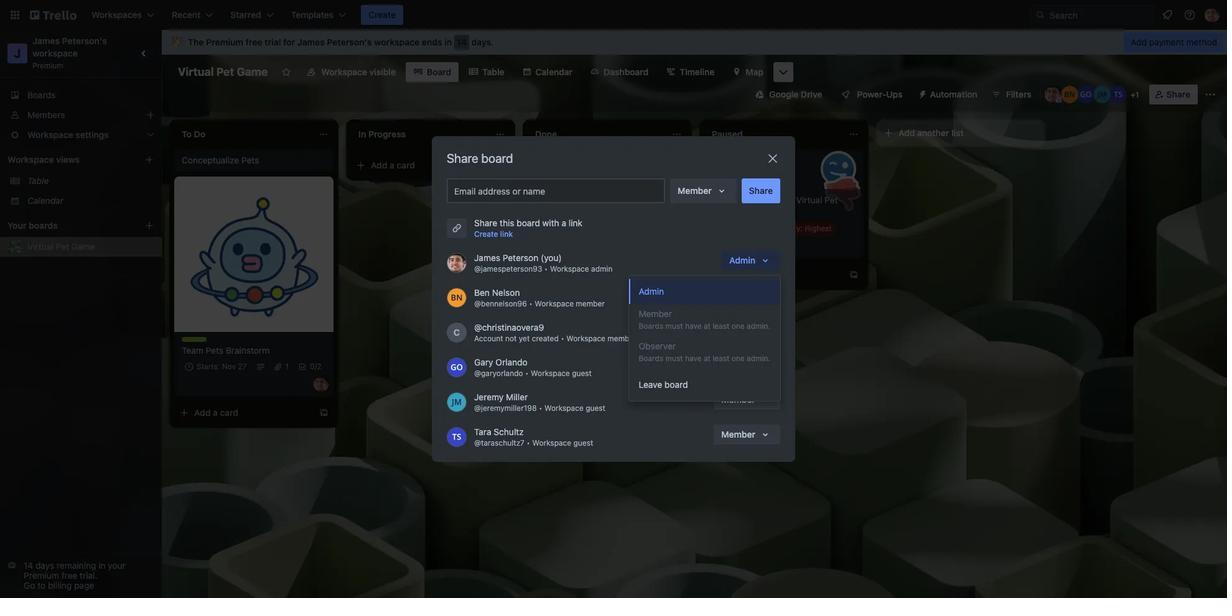 Task type: vqa. For each thing, say whether or not it's contained in the screenshot.
Observer least
yes



Task type: describe. For each thing, give the bounding box(es) containing it.
dashboard link
[[583, 62, 656, 82]]

admin for admin popup button
[[729, 255, 755, 266]]

starts: nov 27
[[197, 362, 247, 372]]

james for peterson
[[474, 253, 500, 263]]

member inside ben nelson @bennelson96 • workspace member
[[576, 299, 605, 309]]

trial.
[[80, 571, 97, 581]]

1 vertical spatial link
[[500, 230, 513, 239]]

add payment method
[[1131, 37, 1217, 47]]

0 vertical spatial member button
[[670, 179, 737, 203]]

@jamespeterson93
[[474, 264, 542, 274]]

@garyorlando
[[474, 369, 523, 378]]

orlando
[[496, 357, 528, 368]]

share inside share this board with a link create link
[[474, 218, 497, 228]]

1 horizontal spatial table
[[482, 67, 504, 77]]

not
[[505, 334, 517, 344]]

workspace visible
[[321, 67, 396, 77]]

1 team from the top
[[182, 337, 201, 347]]

brainstorm
[[226, 345, 270, 356]]

color: bold lime, title: "team task" element
[[182, 337, 220, 347]]

@christinaovera9
[[474, 322, 544, 333]]

a for middle create from template… icon
[[743, 269, 748, 280]]

+
[[1131, 90, 1135, 100]]

virtual pet game link
[[27, 241, 154, 253]]

game inside board name text box
[[237, 65, 268, 78]]

ends
[[422, 37, 442, 47]]

pets inside "team task team pets brainstorm"
[[206, 345, 223, 356]]

0 vertical spatial create from template… image
[[495, 161, 505, 171]]

tara schultz @taraschultz7 • workspace guest
[[474, 427, 593, 448]]

close image
[[765, 151, 780, 166]]

admin
[[591, 264, 613, 274]]

least for observer
[[713, 354, 730, 363]]

one for observer
[[732, 354, 745, 363]]

• for nelson
[[529, 299, 533, 309]]

a for top create from template… icon
[[390, 160, 394, 171]]

a inside share this board with a link create link
[[562, 218, 566, 228]]

0 notifications image
[[1160, 7, 1175, 22]]

workspace inside @christinaovera9 account not yet created • workspace member
[[566, 334, 605, 344]]

ben
[[474, 288, 490, 298]]

google drive button
[[748, 85, 830, 105]]

yet
[[519, 334, 530, 344]]

member button
[[714, 425, 780, 445]]

priority
[[775, 224, 800, 233]]

google drive
[[769, 89, 822, 100]]

workspace inside gary orlando @garyorlando • workspace guest
[[531, 369, 570, 378]]

create a view image
[[144, 155, 154, 165]]

0 vertical spatial jeremy miller (jeremymiller198) image
[[1093, 86, 1111, 103]]

confetti image
[[172, 37, 183, 47]]

boards
[[29, 220, 58, 231]]

create link button
[[474, 228, 513, 241]]

1 horizontal spatial 1
[[1135, 90, 1139, 100]]

website
[[738, 207, 770, 218]]

to
[[37, 581, 46, 591]]

nov
[[222, 362, 236, 372]]

boards link
[[0, 85, 162, 105]]

add board image
[[144, 221, 154, 231]]

0 horizontal spatial table
[[27, 175, 49, 186]]

0 / 2
[[310, 362, 321, 372]]

method
[[1186, 37, 1217, 47]]

menu containing admin
[[629, 276, 780, 401]]

workspace left views
[[7, 154, 54, 165]]

page
[[74, 581, 94, 591]]

workspace inside james peterson's workspace premium
[[32, 48, 78, 58]]

your
[[108, 561, 126, 571]]

card for leftmost create from template… icon
[[220, 408, 238, 418]]

timeline
[[680, 67, 715, 77]]

1 vertical spatial tara schultz (taraschultz7) image
[[447, 428, 467, 447]]

have for member
[[685, 322, 702, 331]]

1 horizontal spatial link
[[569, 218, 583, 228]]

1 vertical spatial share button
[[742, 179, 780, 203]]

jeremy
[[474, 392, 504, 403]]

progress
[[751, 241, 782, 251]]

14 inside banner
[[457, 37, 467, 47]]

team task team pets brainstorm
[[182, 337, 270, 356]]

1 vertical spatial 1
[[285, 362, 289, 372]]

share board
[[447, 151, 513, 166]]

views
[[56, 154, 80, 165]]

peterson's inside james peterson's workspace premium
[[62, 35, 107, 46]]

visible
[[369, 67, 396, 77]]

1 horizontal spatial share button
[[1149, 85, 1198, 105]]

1 horizontal spatial tara schultz (taraschultz7) image
[[1109, 86, 1127, 103]]

conceptualize pets link
[[182, 154, 326, 167]]

1 vertical spatial jeremy miller (jeremymiller198) image
[[447, 393, 467, 413]]

schultz
[[494, 427, 524, 437]]

free inside banner
[[246, 37, 262, 47]]

add another list button
[[876, 119, 1045, 147]]

days.
[[471, 37, 494, 47]]

in inside 14 days remaining in your premium free trial. go to billing page
[[98, 561, 105, 571]]

add a card button for leftmost create from template… icon
[[174, 403, 314, 423]]

1 vertical spatial create from template… image
[[849, 270, 859, 280]]

@jeremymiller198
[[474, 404, 537, 413]]

1 horizontal spatial james peterson (jamespeterson93) image
[[1045, 86, 1062, 103]]

+ 1
[[1131, 90, 1139, 100]]

star or unstar board image
[[281, 67, 291, 77]]

boards for observer
[[639, 354, 663, 363]]

card for top create from template… icon
[[397, 160, 415, 171]]

open information menu image
[[1184, 9, 1196, 21]]

guest for orlando
[[572, 369, 592, 378]]

0 vertical spatial calendar link
[[514, 62, 580, 82]]

0 horizontal spatial calendar
[[27, 195, 63, 206]]

another
[[917, 128, 949, 138]]

guest for schultz
[[573, 439, 593, 448]]

this
[[500, 218, 514, 228]]

admin button
[[629, 279, 780, 304]]

add a card for middle create from template… icon
[[724, 269, 769, 280]]

map link
[[725, 62, 771, 82]]

14 inside 14 days remaining in your premium free trial. go to billing page
[[24, 561, 33, 571]]

1 vertical spatial calendar link
[[27, 195, 154, 207]]

admin button
[[722, 251, 780, 271]]

0 vertical spatial premium
[[206, 37, 243, 47]]

jeremy miller @jeremymiller198 • workspace guest
[[474, 392, 605, 413]]

pet inside 'virtual pet game' link
[[56, 241, 69, 252]]

dashboard
[[604, 67, 649, 77]]

task
[[203, 337, 220, 347]]

a for leftmost create from template… icon
[[213, 408, 218, 418]]

workspace inside banner
[[374, 37, 420, 47]]

admin for admin button
[[639, 286, 664, 297]]

0 vertical spatial ben nelson (bennelson96) image
[[1061, 86, 1078, 103]]

remaining
[[57, 561, 96, 571]]

add payment method link
[[1123, 32, 1225, 52]]

miller
[[506, 392, 528, 403]]

james for peterson's
[[32, 35, 60, 46]]

filters
[[1006, 89, 1032, 100]]

premium inside james peterson's workspace premium
[[32, 61, 63, 70]]

@christinaovera9 account not yet created • workspace member
[[474, 322, 637, 344]]

status : in progress
[[716, 241, 782, 251]]

j
[[14, 46, 21, 60]]

: for priority
[[800, 224, 803, 233]]

ben nelson @bennelson96 • workspace member
[[474, 288, 605, 309]]

go to billing page link
[[24, 581, 94, 591]]

james peterson's workspace link
[[32, 35, 109, 58]]

@taraschultz7
[[474, 439, 525, 448]]

conceptualize
[[182, 155, 239, 166]]

guest for miller
[[586, 404, 605, 413]]

members link
[[0, 105, 162, 125]]

• for orlando
[[525, 369, 529, 378]]

1 horizontal spatial pets
[[241, 155, 259, 166]]

show menu image
[[1204, 88, 1217, 101]]

0 vertical spatial james peterson (jamespeterson93) image
[[1205, 7, 1220, 22]]

Search field
[[1045, 6, 1154, 24]]

1 vertical spatial ben nelson (bennelson96) image
[[447, 288, 467, 308]]

1 horizontal spatial table link
[[461, 62, 512, 82]]

securing domain for virtual pet game website link
[[712, 194, 856, 219]]

search image
[[1036, 10, 1045, 20]]

14 days remaining in your premium free trial. go to billing page
[[24, 561, 126, 591]]

member for member popup button to the top
[[678, 185, 712, 196]]



Task type: locate. For each thing, give the bounding box(es) containing it.
days
[[35, 561, 54, 571]]

peterson's inside banner
[[327, 37, 372, 47]]

team
[[182, 337, 201, 347], [182, 345, 203, 356]]

the
[[188, 37, 204, 47]]

• right the @taraschultz7
[[527, 439, 530, 448]]

virtual pet game down your boards with 1 items element
[[27, 241, 95, 252]]

tara
[[474, 427, 491, 437]]

• right 'created'
[[561, 334, 564, 344]]

• inside ben nelson @bennelson96 • workspace member
[[529, 299, 533, 309]]

0 horizontal spatial create from template… image
[[319, 408, 329, 418]]

team left 'task'
[[182, 337, 201, 347]]

for right domain
[[783, 195, 794, 205]]

must up 'observer'
[[666, 322, 683, 331]]

add another list
[[899, 128, 964, 138]]

0 horizontal spatial link
[[500, 230, 513, 239]]

group containing admin
[[629, 276, 780, 373]]

least inside "observer boards must have at least one admin."
[[713, 354, 730, 363]]

1 horizontal spatial add a card button
[[351, 156, 490, 175]]

0 horizontal spatial calendar link
[[27, 195, 154, 207]]

add a card button for top create from template… icon
[[351, 156, 490, 175]]

2 horizontal spatial pet
[[825, 195, 838, 205]]

one up leave board button
[[732, 354, 745, 363]]

for inside banner
[[283, 37, 295, 47]]

account
[[474, 334, 503, 344]]

workspace views
[[7, 154, 80, 165]]

2 horizontal spatial card
[[750, 269, 769, 280]]

table down days. at the top left of page
[[482, 67, 504, 77]]

0 vertical spatial one
[[732, 322, 745, 331]]

1 vertical spatial card
[[750, 269, 769, 280]]

add a card for leftmost create from template… icon
[[194, 408, 238, 418]]

group
[[629, 276, 780, 373]]

one up "observer boards must have at least one admin."
[[732, 322, 745, 331]]

in left your
[[98, 561, 105, 571]]

james peterson (jamespeterson93) image right open information menu image
[[1205, 7, 1220, 22]]

2 vertical spatial card
[[220, 408, 238, 418]]

member inside @christinaovera9 account not yet created • workspace member
[[608, 334, 637, 344]]

share this board with a link create link
[[474, 218, 583, 239]]

card
[[397, 160, 415, 171], [750, 269, 769, 280], [220, 408, 238, 418]]

filters button
[[987, 85, 1035, 105]]

• right @bennelson96
[[529, 299, 533, 309]]

2 vertical spatial create from template… image
[[319, 408, 329, 418]]

🎉 the premium free trial for james peterson's workspace ends in 14 days.
[[172, 37, 494, 47]]

least
[[713, 322, 730, 331], [713, 354, 730, 363]]

member inside dropdown button
[[721, 429, 755, 440]]

0 vertical spatial least
[[713, 322, 730, 331]]

workspace inside button
[[321, 67, 367, 77]]

1 admin. from the top
[[747, 322, 770, 331]]

boards for member
[[639, 322, 663, 331]]

at inside "observer boards must have at least one admin."
[[704, 354, 711, 363]]

ben nelson (bennelson96) image left the ben
[[447, 288, 467, 308]]

workspace up the jeremy miller @jeremymiller198 • workspace guest
[[531, 369, 570, 378]]

create from template… image
[[495, 161, 505, 171], [849, 270, 859, 280], [319, 408, 329, 418]]

member left securing
[[678, 185, 712, 196]]

member boards must have at least one admin.
[[639, 309, 770, 331]]

member inside member boards must have at least one admin.
[[639, 309, 672, 319]]

christinaovera9 (christinaovera9) image
[[447, 323, 467, 343]]

• up tara schultz @taraschultz7 • workspace guest
[[539, 404, 542, 413]]

0 horizontal spatial create
[[368, 9, 396, 20]]

premium
[[206, 37, 243, 47], [32, 61, 63, 70], [24, 571, 59, 581]]

boards inside "observer boards must have at least one admin."
[[639, 354, 663, 363]]

create inside button
[[368, 9, 396, 20]]

create up 🎉 the premium free trial for james peterson's workspace ends in 14 days.
[[368, 9, 396, 20]]

0 vertical spatial guest
[[572, 369, 592, 378]]

workspace down create button
[[374, 37, 420, 47]]

tara schultz (taraschultz7) image
[[1109, 86, 1127, 103], [447, 428, 467, 447]]

have up leave board button
[[685, 354, 702, 363]]

member up member dropdown button
[[721, 395, 755, 405]]

workspace right 'created'
[[566, 334, 605, 344]]

0 horizontal spatial james peterson (jamespeterson93) image
[[447, 253, 467, 273]]

workspace down (you)
[[550, 264, 589, 274]]

2 have from the top
[[685, 354, 702, 363]]

virtual down boards
[[27, 241, 53, 252]]

🎉
[[172, 37, 183, 47]]

2 team from the top
[[182, 345, 203, 356]]

member for member dropdown button
[[721, 429, 755, 440]]

primary element
[[0, 0, 1227, 30]]

customize views image
[[777, 66, 790, 78]]

james peterson's workspace premium
[[32, 35, 109, 70]]

2 vertical spatial add a card
[[194, 408, 238, 418]]

1 horizontal spatial game
[[237, 65, 268, 78]]

admin inside popup button
[[729, 255, 755, 266]]

highest
[[805, 224, 832, 233]]

share button left "show menu" icon
[[1149, 85, 1198, 105]]

0 horizontal spatial ben nelson (bennelson96) image
[[447, 288, 467, 308]]

1 horizontal spatial jeremy miller (jeremymiller198) image
[[1093, 86, 1111, 103]]

1 vertical spatial pet
[[825, 195, 838, 205]]

2 horizontal spatial virtual
[[796, 195, 822, 205]]

1 least from the top
[[713, 322, 730, 331]]

gary orlando @garyorlando • workspace guest
[[474, 357, 592, 378]]

0 vertical spatial for
[[283, 37, 295, 47]]

2 at from the top
[[704, 354, 711, 363]]

1 vertical spatial free
[[61, 571, 77, 581]]

virtual pet game inside 'virtual pet game' link
[[27, 241, 95, 252]]

0 vertical spatial workspace
[[374, 37, 420, 47]]

in
[[743, 241, 749, 251]]

2 vertical spatial game
[[71, 241, 95, 252]]

tara schultz (taraschultz7) image left tara
[[447, 428, 467, 447]]

virtual pet game inside board name text box
[[178, 65, 268, 78]]

power-ups button
[[832, 85, 910, 105]]

ben nelson (bennelson96) image
[[1061, 86, 1078, 103], [447, 288, 467, 308]]

free inside 14 days remaining in your premium free trial. go to billing page
[[61, 571, 77, 581]]

0 vertical spatial card
[[397, 160, 415, 171]]

1 right gary orlando (garyorlando) image
[[1135, 90, 1139, 100]]

james right trial
[[297, 37, 325, 47]]

virtual down the
[[178, 65, 214, 78]]

map
[[746, 67, 763, 77]]

1 vertical spatial in
[[98, 561, 105, 571]]

gary
[[474, 357, 493, 368]]

workspace inside tara schultz @taraschultz7 • workspace guest
[[532, 439, 571, 448]]

least up "observer boards must have at least one admin."
[[713, 322, 730, 331]]

james peterson (you) @jamespeterson93 • workspace admin
[[474, 253, 613, 274]]

james peterson (jamespeterson93) image
[[314, 377, 329, 392]]

tara schultz (taraschultz7) image left + at the top of page
[[1109, 86, 1127, 103]]

board for share board
[[481, 151, 513, 166]]

workspace down the jeremy miller @jeremymiller198 • workspace guest
[[532, 439, 571, 448]]

pets up "starts:"
[[206, 345, 223, 356]]

at inside member boards must have at least one admin.
[[704, 322, 711, 331]]

admin. up leave board button
[[747, 354, 770, 363]]

1 vertical spatial table link
[[27, 175, 154, 187]]

share button up website
[[742, 179, 780, 203]]

0 horizontal spatial virtual
[[27, 241, 53, 252]]

have inside member boards must have at least one admin.
[[685, 322, 702, 331]]

create
[[368, 9, 396, 20], [474, 230, 498, 239]]

securing
[[712, 195, 748, 205]]

banner
[[162, 30, 1227, 55]]

james right 'j'
[[32, 35, 60, 46]]

• down (you)
[[544, 264, 548, 274]]

0 vertical spatial in
[[444, 37, 452, 47]]

board
[[427, 67, 451, 77]]

1 left 0
[[285, 362, 289, 372]]

1 vertical spatial james peterson (jamespeterson93) image
[[1045, 86, 1062, 103]]

0 horizontal spatial member
[[576, 299, 605, 309]]

team up "starts:"
[[182, 345, 203, 356]]

0 vertical spatial have
[[685, 322, 702, 331]]

0 horizontal spatial virtual pet game
[[27, 241, 95, 252]]

billing
[[48, 581, 72, 591]]

boards up members
[[27, 90, 56, 100]]

2 vertical spatial add a card button
[[174, 403, 314, 423]]

: left highest
[[800, 224, 803, 233]]

1 vertical spatial member button
[[714, 390, 780, 410]]

0 vertical spatial :
[[800, 224, 803, 233]]

for inside securing domain for virtual pet game website
[[783, 195, 794, 205]]

james peterson (jamespeterson93) image left gary orlando (garyorlando) image
[[1045, 86, 1062, 103]]

1 vertical spatial admin.
[[747, 354, 770, 363]]

pets right conceptualize
[[241, 155, 259, 166]]

link down this
[[500, 230, 513, 239]]

: left in on the top of the page
[[738, 241, 740, 251]]

for right trial
[[283, 37, 295, 47]]

2 horizontal spatial create from template… image
[[849, 270, 859, 280]]

one inside "observer boards must have at least one admin."
[[732, 354, 745, 363]]

14
[[457, 37, 467, 47], [24, 561, 33, 571]]

member
[[678, 185, 712, 196], [639, 309, 672, 319], [721, 395, 755, 405], [721, 429, 755, 440]]

1 vertical spatial guest
[[586, 404, 605, 413]]

member left 'observer'
[[608, 334, 637, 344]]

2 vertical spatial premium
[[24, 571, 59, 581]]

(you)
[[541, 253, 562, 263]]

your boards with 1 items element
[[7, 218, 126, 233]]

1 vertical spatial pets
[[206, 345, 223, 356]]

: for status
[[738, 241, 740, 251]]

one
[[732, 322, 745, 331], [732, 354, 745, 363]]

peterson
[[503, 253, 538, 263]]

member down admin
[[576, 299, 605, 309]]

have for observer
[[685, 354, 702, 363]]

pet inside securing domain for virtual pet game website
[[825, 195, 838, 205]]

workspace visible button
[[299, 62, 403, 82]]

member up 'observer'
[[639, 309, 672, 319]]

table
[[482, 67, 504, 77], [27, 175, 49, 186]]

card for middle create from template… icon
[[750, 269, 769, 280]]

your
[[7, 220, 26, 231]]

14 left days
[[24, 561, 33, 571]]

board inside share this board with a link create link
[[517, 218, 540, 228]]

boards up 'observer'
[[639, 322, 663, 331]]

0 horizontal spatial add a card button
[[174, 403, 314, 423]]

observer
[[639, 341, 676, 352]]

member for the bottommost member popup button
[[721, 395, 755, 405]]

0 vertical spatial pet
[[216, 65, 234, 78]]

premium inside 14 days remaining in your premium free trial. go to billing page
[[24, 571, 59, 581]]

table link down views
[[27, 175, 154, 187]]

2 vertical spatial guest
[[573, 439, 593, 448]]

workspace inside ben nelson @bennelson96 • workspace member
[[535, 299, 574, 309]]

status
[[716, 241, 738, 251]]

leave board button
[[629, 373, 780, 398]]

0 vertical spatial at
[[704, 322, 711, 331]]

1 horizontal spatial free
[[246, 37, 262, 47]]

ben nelson (bennelson96) image right filters at the right
[[1061, 86, 1078, 103]]

admin inside button
[[639, 286, 664, 297]]

admin up 'observer'
[[639, 286, 664, 297]]

0 vertical spatial share button
[[1149, 85, 1198, 105]]

2 horizontal spatial add a card button
[[704, 265, 844, 285]]

link right with
[[569, 218, 583, 228]]

timeline link
[[659, 62, 722, 82]]

member button up member dropdown button
[[714, 390, 780, 410]]

1 horizontal spatial virtual pet game
[[178, 65, 268, 78]]

0 horizontal spatial 14
[[24, 561, 33, 571]]

boards down 'observer'
[[639, 354, 663, 363]]

payment
[[1149, 37, 1184, 47]]

1 vertical spatial for
[[783, 195, 794, 205]]

• inside @christinaovera9 account not yet created • workspace member
[[561, 334, 564, 344]]

calendar
[[536, 67, 573, 77], [27, 195, 63, 206]]

0 horizontal spatial workspace
[[32, 48, 78, 58]]

james inside "james peterson (you) @jamespeterson93 • workspace admin"
[[474, 253, 500, 263]]

1 horizontal spatial peterson's
[[327, 37, 372, 47]]

1 vertical spatial table
[[27, 175, 49, 186]]

least inside member boards must have at least one admin.
[[713, 322, 730, 331]]

go
[[24, 581, 35, 591]]

admin down in on the top of the page
[[729, 255, 755, 266]]

power-ups
[[857, 89, 903, 100]]

• inside "james peterson (you) @jamespeterson93 • workspace admin"
[[544, 264, 548, 274]]

james peterson (jamespeterson93) image
[[1205, 7, 1220, 22], [1045, 86, 1062, 103], [447, 253, 467, 273]]

0 vertical spatial game
[[237, 65, 268, 78]]

add a card
[[371, 160, 415, 171], [724, 269, 769, 280], [194, 408, 238, 418]]

game left star or unstar board image
[[237, 65, 268, 78]]

guest inside the jeremy miller @jeremymiller198 • workspace guest
[[586, 404, 605, 413]]

add a card button for middle create from template… icon
[[704, 265, 844, 285]]

1 horizontal spatial create
[[474, 230, 498, 239]]

your boards
[[7, 220, 58, 231]]

2 horizontal spatial james
[[474, 253, 500, 263]]

• for miller
[[539, 404, 542, 413]]

workspace inside the jeremy miller @jeremymiller198 • workspace guest
[[545, 404, 584, 413]]

0 vertical spatial must
[[666, 322, 683, 331]]

boards inside member boards must have at least one admin.
[[639, 322, 663, 331]]

1 vertical spatial must
[[666, 354, 683, 363]]

board inside button
[[665, 380, 688, 390]]

admin. for member
[[747, 322, 770, 331]]

create up @jamespeterson93
[[474, 230, 498, 239]]

peterson's up boards link
[[62, 35, 107, 46]]

list
[[952, 128, 964, 138]]

drive
[[801, 89, 822, 100]]

1 one from the top
[[732, 322, 745, 331]]

member button up status
[[670, 179, 737, 203]]

0 vertical spatial virtual pet game
[[178, 65, 268, 78]]

0 horizontal spatial jeremy miller (jeremymiller198) image
[[447, 393, 467, 413]]

with
[[542, 218, 559, 228]]

1 at from the top
[[704, 322, 711, 331]]

guest inside tara schultz @taraschultz7 • workspace guest
[[573, 439, 593, 448]]

Email address or name text field
[[454, 182, 663, 200]]

one inside member boards must have at least one admin.
[[732, 322, 745, 331]]

pet inside board name text box
[[216, 65, 234, 78]]

virtual up priority : highest
[[796, 195, 822, 205]]

1 vertical spatial board
[[517, 218, 540, 228]]

must
[[666, 322, 683, 331], [666, 354, 683, 363]]

table down workspace views
[[27, 175, 49, 186]]

automation button
[[913, 85, 985, 105]]

0 horizontal spatial pets
[[206, 345, 223, 356]]

google
[[769, 89, 799, 100]]

1 vertical spatial member
[[608, 334, 637, 344]]

2 horizontal spatial add a card
[[724, 269, 769, 280]]

0 vertical spatial admin.
[[747, 322, 770, 331]]

2
[[317, 362, 321, 372]]

0 vertical spatial admin
[[729, 255, 755, 266]]

admin.
[[747, 322, 770, 331], [747, 354, 770, 363]]

game
[[237, 65, 268, 78], [712, 207, 735, 218], [71, 241, 95, 252]]

0 vertical spatial link
[[569, 218, 583, 228]]

must for observer
[[666, 354, 683, 363]]

1 must from the top
[[666, 322, 683, 331]]

board for leave board
[[665, 380, 688, 390]]

virtual
[[178, 65, 214, 78], [796, 195, 822, 205], [27, 241, 53, 252]]

link
[[569, 218, 583, 228], [500, 230, 513, 239]]

1 horizontal spatial card
[[397, 160, 415, 171]]

have inside "observer boards must have at least one admin."
[[685, 354, 702, 363]]

workspace up tara schultz @taraschultz7 • workspace guest
[[545, 404, 584, 413]]

1 vertical spatial workspace
[[32, 48, 78, 58]]

starts:
[[197, 362, 220, 372]]

gary orlando (garyorlando) image
[[447, 358, 467, 378]]

1 vertical spatial virtual pet game
[[27, 241, 95, 252]]

2 vertical spatial board
[[665, 380, 688, 390]]

virtual inside securing domain for virtual pet game website
[[796, 195, 822, 205]]

• for schultz
[[527, 439, 530, 448]]

workspace down 🎉 the premium free trial for james peterson's workspace ends in 14 days.
[[321, 67, 367, 77]]

1 have from the top
[[685, 322, 702, 331]]

peterson's up workspace visible button in the top left of the page
[[327, 37, 372, 47]]

table link down days. at the top left of page
[[461, 62, 512, 82]]

domain
[[750, 195, 780, 205]]

must inside "observer boards must have at least one admin."
[[666, 354, 683, 363]]

c
[[454, 327, 460, 338]]

free
[[246, 37, 262, 47], [61, 571, 77, 581]]

have
[[685, 322, 702, 331], [685, 354, 702, 363]]

workspace
[[321, 67, 367, 77], [7, 154, 54, 165], [550, 264, 589, 274], [535, 299, 574, 309], [566, 334, 605, 344], [531, 369, 570, 378], [545, 404, 584, 413], [532, 439, 571, 448]]

observer boards must have at least one admin.
[[639, 341, 770, 363]]

admin. inside "observer boards must have at least one admin."
[[747, 354, 770, 363]]

virtual pet game down the
[[178, 65, 268, 78]]

priority : highest
[[775, 224, 832, 233]]

0 horizontal spatial james
[[32, 35, 60, 46]]

1 horizontal spatial ben nelson (bennelson96) image
[[1061, 86, 1078, 103]]

guest inside gary orlando @garyorlando • workspace guest
[[572, 369, 592, 378]]

least for member
[[713, 322, 730, 331]]

0 vertical spatial create
[[368, 9, 396, 20]]

banner containing 🎉
[[162, 30, 1227, 55]]

virtual inside board name text box
[[178, 65, 214, 78]]

1 vertical spatial 14
[[24, 561, 33, 571]]

menu
[[629, 276, 780, 401]]

conceptualize pets
[[182, 155, 259, 166]]

0 vertical spatial add a card
[[371, 160, 415, 171]]

sm image
[[913, 85, 930, 102]]

a
[[390, 160, 394, 171], [562, 218, 566, 228], [743, 269, 748, 280], [213, 408, 218, 418]]

add a card for top create from template… icon
[[371, 160, 415, 171]]

gary orlando (garyorlando) image
[[1077, 86, 1094, 103]]

1 vertical spatial add a card
[[724, 269, 769, 280]]

share button
[[1149, 85, 1198, 105], [742, 179, 780, 203]]

admin. inside member boards must have at least one admin.
[[747, 322, 770, 331]]

2 admin. from the top
[[747, 354, 770, 363]]

0 vertical spatial boards
[[27, 90, 56, 100]]

1 vertical spatial premium
[[32, 61, 63, 70]]

in right ends
[[444, 37, 452, 47]]

member down leave board button
[[721, 429, 755, 440]]

workspace right 'j'
[[32, 48, 78, 58]]

in inside banner
[[444, 37, 452, 47]]

/
[[315, 362, 317, 372]]

james peterson (jamespeterson93) image left @jamespeterson93
[[447, 253, 467, 273]]

board
[[481, 151, 513, 166], [517, 218, 540, 228], [665, 380, 688, 390]]

game down your boards with 1 items element
[[71, 241, 95, 252]]

james inside james peterson's workspace premium
[[32, 35, 60, 46]]

workspace inside "james peterson (you) @jamespeterson93 • workspace admin"
[[550, 264, 589, 274]]

james
[[32, 35, 60, 46], [297, 37, 325, 47], [474, 253, 500, 263]]

0 vertical spatial table link
[[461, 62, 512, 82]]

• down orlando
[[525, 369, 529, 378]]

1 horizontal spatial board
[[517, 218, 540, 228]]

1 horizontal spatial add a card
[[371, 160, 415, 171]]

at up leave board button
[[704, 354, 711, 363]]

leave
[[639, 380, 662, 390]]

boards inside boards link
[[27, 90, 56, 100]]

jeremy miller (jeremymiller198) image left the jeremy
[[447, 393, 467, 413]]

at for observer
[[704, 354, 711, 363]]

1 horizontal spatial calendar
[[536, 67, 573, 77]]

james inside banner
[[297, 37, 325, 47]]

2 horizontal spatial board
[[665, 380, 688, 390]]

1 vertical spatial virtual
[[796, 195, 822, 205]]

pets
[[241, 155, 259, 166], [206, 345, 223, 356]]

at up "observer boards must have at least one admin."
[[704, 322, 711, 331]]

members
[[27, 110, 65, 120]]

workspace up @christinaovera9 account not yet created • workspace member
[[535, 299, 574, 309]]

admin. for observer
[[747, 354, 770, 363]]

0 horizontal spatial for
[[283, 37, 295, 47]]

james up @jamespeterson93
[[474, 253, 500, 263]]

must down 'observer'
[[666, 354, 683, 363]]

2 one from the top
[[732, 354, 745, 363]]

14 left days. at the top left of page
[[457, 37, 467, 47]]

2 must from the top
[[666, 354, 683, 363]]

create button
[[361, 5, 403, 25]]

at for member
[[704, 322, 711, 331]]

1 horizontal spatial calendar link
[[514, 62, 580, 82]]

jeremy miller (jeremymiller198) image
[[1093, 86, 1111, 103], [447, 393, 467, 413]]

game down securing
[[712, 207, 735, 218]]

least up leave board button
[[713, 354, 730, 363]]

1 vertical spatial least
[[713, 354, 730, 363]]

game inside securing domain for virtual pet game website
[[712, 207, 735, 218]]

• inside the jeremy miller @jeremymiller198 • workspace guest
[[539, 404, 542, 413]]

create inside share this board with a link create link
[[474, 230, 498, 239]]

jeremy miller (jeremymiller198) image left + at the top of page
[[1093, 86, 1111, 103]]

must for member
[[666, 322, 683, 331]]

1 horizontal spatial member
[[608, 334, 637, 344]]

2 least from the top
[[713, 354, 730, 363]]

admin. up "observer boards must have at least one admin."
[[747, 322, 770, 331]]

Board name text field
[[172, 62, 274, 82]]

nelson
[[492, 288, 520, 298]]

one for member
[[732, 322, 745, 331]]

have up "observer boards must have at least one admin."
[[685, 322, 702, 331]]

must inside member boards must have at least one admin.
[[666, 322, 683, 331]]

• inside tara schultz @taraschultz7 • workspace guest
[[527, 439, 530, 448]]

• inside gary orlando @garyorlando • workspace guest
[[525, 369, 529, 378]]

2 vertical spatial pet
[[56, 241, 69, 252]]

add inside "button"
[[899, 128, 915, 138]]



